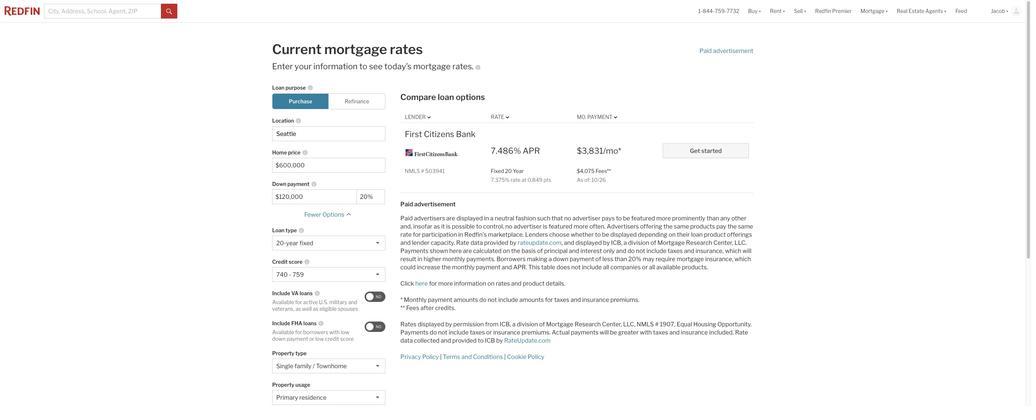 Task type: describe. For each thing, give the bounding box(es) containing it.
20-
[[276, 240, 286, 247]]

offerings
[[728, 231, 753, 238]]

1 horizontal spatial information
[[454, 280, 487, 287]]

type for year
[[286, 227, 297, 234]]

included.
[[710, 329, 734, 336]]

feed button
[[952, 0, 987, 22]]

0 vertical spatial %
[[514, 146, 521, 156]]

0.849
[[528, 177, 543, 183]]

advertisers
[[414, 215, 445, 222]]

* monthly payment amounts do not include amounts for taxes and insurance premiums. ** fees after credits.
[[401, 296, 640, 312]]

than inside paid advertisers are displayed in a neutral fashion such that no advertiser pays to be featured more prominently than any other and, insofar as it is possible to control, no advertiser is featured more often. advertisers offering the same products pay the same rate for participation in redfin's marketplace. lenders choose whether to be displayed depending on their loan product offerings and lender capacity. rate data provided by
[[707, 215, 720, 222]]

result
[[401, 256, 417, 263]]

,
[[562, 239, 563, 246]]

choose
[[550, 231, 570, 238]]

1 amounts from the left
[[454, 296, 478, 304]]

nmls # 503941
[[405, 168, 445, 174]]

1 vertical spatial more
[[574, 223, 589, 230]]

data inside rates displayed by permission from icb, a division of mortgage research center, llc, nmls # 1907, equal housing opportunity. payments do not include taxes or insurance premiums. actual payments will be greater with taxes and insurance included. rate data collected and provided to icb by
[[401, 337, 413, 344]]

fashion
[[516, 215, 536, 222]]

0 vertical spatial monthly
[[443, 256, 466, 263]]

purchase
[[289, 98, 312, 105]]

0 horizontal spatial advertiser
[[514, 223, 542, 230]]

than inside , and displayed by icb, a division of mortgage research center, llc. payments shown here are calculated on the basis of principal and interest only and do not include taxes and insurance, which will result in higher monthly payments. borrowers making a down payment of less than 20% may require mortgage insurance, which could increase the monthly payment and apr. this table does not include all companies or all available products.
[[615, 256, 628, 263]]

premier
[[833, 8, 852, 14]]

and inside * monthly payment amounts do not include amounts for taxes and insurance premiums. ** fees after credits.
[[571, 296, 581, 304]]

property usage element
[[272, 377, 382, 390]]

products
[[691, 223, 716, 230]]

fewer options
[[304, 211, 345, 218]]

taxes inside * monthly payment amounts do not include amounts for taxes and insurance premiums. ** fees after credits.
[[555, 296, 570, 304]]

get
[[690, 147, 701, 154]]

2 | from the left
[[505, 354, 506, 361]]

and left 'interest' at the bottom of page
[[569, 248, 580, 255]]

include inside rates displayed by permission from icb, a division of mortgage research center, llc, nmls # 1907, equal housing opportunity. payments do not include taxes or insurance premiums. actual payments will be greater with taxes and insurance included. rate data collected and provided to icb by
[[449, 329, 469, 336]]

loan for loan type
[[272, 227, 285, 234]]

1 vertical spatial be
[[603, 231, 610, 238]]

rateupdate.com
[[505, 337, 551, 344]]

do inside , and displayed by icb, a division of mortgage research center, llc. payments shown here are calculated on the basis of principal and interest only and do not include taxes and insurance, which will result in higher monthly payments. borrowers making a down payment of less than 20% may require mortgage insurance, which could increase the monthly payment and apr. this table does not include all companies or all available products.
[[628, 248, 635, 255]]

provided inside paid advertisers are displayed in a neutral fashion such that no advertiser pays to be featured more prominently than any other and, insofar as it is possible to control, no advertiser is featured more often. advertisers offering the same products pay the same rate for participation in redfin's marketplace. lenders choose whether to be displayed depending on their loan product offerings and lender capacity. rate data provided by
[[484, 239, 509, 246]]

pts
[[544, 177, 552, 183]]

$4,075 fees** as of: 10/26
[[577, 168, 611, 183]]

fees**
[[596, 168, 611, 174]]

advertisement inside button
[[714, 47, 754, 54]]

cookie
[[507, 354, 527, 361]]

0 horizontal spatial advertisement
[[415, 201, 456, 208]]

depending
[[638, 231, 668, 238]]

rent ▾
[[771, 8, 786, 14]]

not right "does"
[[572, 264, 581, 271]]

the right offering
[[664, 223, 673, 230]]

1 policy from the left
[[423, 354, 439, 361]]

citizens
[[424, 129, 455, 139]]

premiums. inside rates displayed by permission from icb, a division of mortgage research center, llc, nmls # 1907, equal housing opportunity. payments do not include taxes or insurance premiums. actual payments will be greater with taxes and insurance included. rate data collected and provided to icb by
[[522, 329, 551, 336]]

displayed up possible
[[457, 215, 483, 222]]

premiums. inside * monthly payment amounts do not include amounts for taxes and insurance premiums. ** fees after credits.
[[611, 296, 640, 304]]

a up table
[[549, 256, 552, 263]]

include va loans
[[272, 290, 313, 296]]

down inside , and displayed by icb, a division of mortgage research center, llc. payments shown here are calculated on the basis of principal and interest only and do not include taxes and insurance, which will result in higher monthly payments. borrowers making a down payment of less than 20% may require mortgage insurance, which could increase the monthly payment and apr. this table does not include all companies or all available products.
[[554, 256, 569, 263]]

/
[[313, 363, 315, 370]]

0 horizontal spatial nmls
[[405, 168, 420, 174]]

on inside , and displayed by icb, a division of mortgage research center, llc. payments shown here are calculated on the basis of principal and interest only and do not include taxes and insurance, which will result in higher monthly payments. borrowers making a down payment of less than 20% may require mortgage insurance, which could increase the monthly payment and apr. this table does not include all companies or all available products.
[[503, 248, 510, 255]]

for right here link
[[429, 280, 437, 287]]

are inside paid advertisers are displayed in a neutral fashion such that no advertiser pays to be featured more prominently than any other and, insofar as it is possible to control, no advertiser is featured more often. advertisers offering the same products pay the same rate for participation in redfin's marketplace. lenders choose whether to be displayed depending on their loan product offerings and lender capacity. rate data provided by
[[447, 215, 456, 222]]

0 horizontal spatial score
[[289, 259, 303, 265]]

get started
[[690, 147, 722, 154]]

to left see
[[360, 62, 368, 71]]

and inside available for active u.s. military and veterans, as well as eligible spouses
[[349, 299, 358, 305]]

0 vertical spatial insurance,
[[696, 248, 724, 255]]

by inside , and displayed by icb, a division of mortgage research center, llc. payments shown here are calculated on the basis of principal and interest only and do not include taxes and insurance, which will result in higher monthly payments. borrowers making a down payment of less than 20% may require mortgage insurance, which could increase the monthly payment and apr. this table does not include all companies or all available products.
[[604, 239, 610, 246]]

0 horizontal spatial as
[[296, 306, 301, 312]]

0 horizontal spatial loan
[[438, 92, 454, 102]]

taxes inside , and displayed by icb, a division of mortgage research center, llc. payments shown here are calculated on the basis of principal and interest only and do not include taxes and insurance, which will result in higher monthly payments. borrowers making a down payment of less than 20% may require mortgage insurance, which could increase the monthly payment and apr. this table does not include all companies or all available products.
[[668, 248, 683, 255]]

1 vertical spatial paid
[[401, 201, 413, 208]]

0 vertical spatial mortgage
[[325, 41, 387, 57]]

are inside , and displayed by icb, a division of mortgage research center, llc. payments shown here are calculated on the basis of principal and interest only and do not include taxes and insurance, which will result in higher monthly payments. borrowers making a down payment of less than 20% may require mortgage insurance, which could increase the monthly payment and apr. this table does not include all companies or all available products.
[[463, 248, 472, 255]]

not inside rates displayed by permission from icb, a division of mortgage research center, llc, nmls # 1907, equal housing opportunity. payments do not include taxes or insurance premiums. actual payments will be greater with taxes and insurance included. rate data collected and provided to icb by
[[438, 329, 448, 336]]

to up advertisers
[[616, 215, 622, 222]]

shown
[[430, 248, 448, 255]]

and up terms
[[441, 337, 451, 344]]

type for family
[[296, 350, 307, 357]]

1 vertical spatial in
[[459, 231, 463, 238]]

taxes down permission
[[470, 329, 485, 336]]

single
[[276, 363, 294, 370]]

payment down 'interest' at the bottom of page
[[570, 256, 595, 263]]

here inside , and displayed by icb, a division of mortgage research center, llc. payments shown here are calculated on the basis of principal and interest only and do not include taxes and insurance, which will result in higher monthly payments. borrowers making a down payment of less than 20% may require mortgage insurance, which could increase the monthly payment and apr. this table does not include all companies or all available products.
[[450, 248, 462, 255]]

data inside paid advertisers are displayed in a neutral fashion such that no advertiser pays to be featured more prominently than any other and, insofar as it is possible to control, no advertiser is featured more often. advertisers offering the same products pay the same rate for participation in redfin's marketplace. lenders choose whether to be displayed depending on their loan product offerings and lender capacity. rate data provided by
[[471, 239, 483, 246]]

for inside * monthly payment amounts do not include amounts for taxes and insurance premiums. ** fees after credits.
[[545, 296, 553, 304]]

2 is from the left
[[543, 223, 548, 230]]

for inside available for active u.s. military and veterans, as well as eligible spouses
[[295, 299, 302, 305]]

and down borrowers on the bottom of page
[[502, 264, 512, 271]]

u.s.
[[319, 299, 328, 305]]

option group containing purchase
[[272, 93, 386, 109]]

mortgage inside , and displayed by icb, a division of mortgage research center, llc. payments shown here are calculated on the basis of principal and interest only and do not include taxes and insurance, which will result in higher monthly payments. borrowers making a down payment of less than 20% may require mortgage insurance, which could increase the monthly payment and apr. this table does not include all companies or all available products.
[[677, 256, 704, 263]]

estate
[[909, 8, 925, 14]]

the up borrowers on the bottom of page
[[512, 248, 521, 255]]

740 - 759
[[276, 271, 304, 278]]

interest
[[581, 248, 602, 255]]

first citizens bank
[[405, 129, 476, 139]]

0 vertical spatial which
[[726, 248, 742, 255]]

privacy policy | terms and conditions | cookie policy
[[401, 354, 545, 361]]

1 | from the left
[[440, 354, 442, 361]]

payment inside available for borrowers with low down payment or low credit score
[[287, 336, 308, 342]]

residence
[[300, 394, 327, 401]]

fewer
[[304, 211, 321, 218]]

terms
[[443, 354, 461, 361]]

increase
[[417, 264, 441, 271]]

paid inside button
[[700, 47, 712, 54]]

$3,831 /mo*
[[577, 146, 622, 156]]

the down any
[[728, 223, 737, 230]]

principal
[[545, 248, 568, 255]]

control,
[[484, 223, 504, 230]]

0 horizontal spatial here
[[416, 280, 428, 287]]

property type element
[[272, 346, 382, 359]]

Refinance radio
[[329, 93, 386, 109]]

spouses
[[338, 306, 358, 312]]

loan type
[[272, 227, 297, 234]]

prominently
[[673, 215, 706, 222]]

0 vertical spatial information
[[314, 62, 358, 71]]

buy ▾
[[749, 8, 762, 14]]

mortgage inside rates displayed by permission from icb, a division of mortgage research center, llc, nmls # 1907, equal housing opportunity. payments do not include taxes or insurance premiums. actual payments will be greater with taxes and insurance included. rate data collected and provided to icb by
[[547, 321, 574, 328]]

2 policy from the left
[[528, 354, 545, 361]]

and right terms
[[462, 354, 472, 361]]

available for active u.s. military and veterans, as well as eligible spouses
[[272, 299, 358, 312]]

of down 'depending'
[[651, 239, 657, 246]]

and down apr.
[[512, 280, 522, 287]]

1 vertical spatial product
[[523, 280, 545, 287]]

payments inside , and displayed by icb, a division of mortgage research center, llc. payments shown here are calculated on the basis of principal and interest only and do not include taxes and insurance, which will result in higher monthly payments. borrowers making a down payment of less than 20% may require mortgage insurance, which could increase the monthly payment and apr. this table does not include all companies or all available products.
[[401, 248, 429, 255]]

/mo*
[[604, 146, 622, 156]]

1 horizontal spatial no
[[565, 215, 572, 222]]

mortgage inside dropdown button
[[861, 8, 885, 14]]

pays
[[602, 215, 615, 222]]

property type
[[272, 350, 307, 357]]

year
[[513, 168, 524, 174]]

1 vertical spatial monthly
[[452, 264, 475, 271]]

740
[[276, 271, 288, 278]]

to up redfin's
[[476, 223, 482, 230]]

rates
[[401, 321, 417, 328]]

division inside rates displayed by permission from icb, a division of mortgage research center, llc, nmls # 1907, equal housing opportunity. payments do not include taxes or insurance premiums. actual payments will be greater with taxes and insurance included. rate data collected and provided to icb by
[[517, 321, 538, 328]]

1-
[[699, 8, 703, 14]]

that
[[552, 215, 563, 222]]

payment down payments.
[[476, 264, 501, 271]]

primary residence
[[276, 394, 327, 401]]

to down often.
[[596, 231, 601, 238]]

do inside * monthly payment amounts do not include amounts for taxes and insurance premiums. ** fees after credits.
[[480, 296, 487, 304]]

and down 1907, at the bottom right of the page
[[670, 329, 680, 336]]

apr
[[523, 146, 540, 156]]

include inside * monthly payment amounts do not include amounts for taxes and insurance premiums. ** fees after credits.
[[499, 296, 519, 304]]

rates displayed by permission from icb, a division of mortgage research center, llc, nmls # 1907, equal housing opportunity. payments do not include taxes or insurance premiums. actual payments will be greater with taxes and insurance included. rate data collected and provided to icb by
[[401, 321, 752, 344]]

1 vertical spatial which
[[735, 256, 751, 263]]

property for primary residence
[[272, 382, 295, 388]]

as inside paid advertisers are displayed in a neutral fashion such that no advertiser pays to be featured more prominently than any other and, insofar as it is possible to control, no advertiser is featured more often. advertisers offering the same products pay the same rate for participation in redfin's marketplace. lenders choose whether to be displayed depending on their loan product offerings and lender capacity. rate data provided by
[[434, 223, 440, 230]]

include fha loans
[[272, 320, 317, 326]]

7.486
[[491, 146, 514, 156]]

1 horizontal spatial low
[[341, 329, 350, 335]]

will inside rates displayed by permission from icb, a division of mortgage research center, llc, nmls # 1907, equal housing opportunity. payments do not include taxes or insurance premiums. actual payments will be greater with taxes and insurance included. rate data collected and provided to icb by
[[600, 329, 609, 336]]

and up products.
[[685, 248, 695, 255]]

loans for include va loans
[[300, 290, 313, 296]]

the right 'increase'
[[442, 264, 451, 271]]

844-
[[703, 8, 715, 14]]

va
[[292, 290, 299, 296]]

payment right 'down'
[[288, 181, 310, 187]]

1 horizontal spatial as
[[313, 306, 319, 312]]

1 horizontal spatial featured
[[632, 215, 655, 222]]

2 all from the left
[[650, 264, 656, 271]]

7.375
[[491, 177, 505, 183]]

rent
[[771, 8, 782, 14]]

your
[[295, 62, 312, 71]]

sell ▾ button
[[790, 0, 811, 22]]

▾ inside 'link'
[[945, 8, 947, 14]]

*
[[401, 296, 403, 304]]

icb, inside rates displayed by permission from icb, a division of mortgage research center, llc, nmls # 1907, equal housing opportunity. payments do not include taxes or insurance premiums. actual payments will be greater with taxes and insurance included. rate data collected and provided to icb by
[[500, 321, 511, 328]]

of down rateupdate.com link
[[538, 248, 543, 255]]

require
[[656, 256, 676, 263]]

could
[[401, 264, 416, 271]]

loans for include fha loans
[[304, 320, 317, 326]]

get started button
[[663, 143, 749, 158]]

fees
[[406, 305, 420, 312]]

and right only
[[617, 248, 627, 255]]

payments.
[[467, 256, 496, 263]]

current mortgage rates
[[272, 41, 423, 57]]

and right , at the bottom
[[564, 239, 575, 246]]

home
[[272, 149, 287, 156]]

price
[[288, 149, 301, 156]]

by down the credits.
[[446, 321, 452, 328]]

0 vertical spatial more
[[657, 215, 671, 222]]

20%
[[629, 256, 642, 263]]

at
[[522, 177, 527, 183]]

available
[[657, 264, 681, 271]]

redfin
[[816, 8, 832, 14]]

payments inside rates displayed by permission from icb, a division of mortgage research center, llc, nmls # 1907, equal housing opportunity. payments do not include taxes or insurance premiums. actual payments will be greater with taxes and insurance included. rate data collected and provided to icb by
[[401, 329, 429, 336]]

fha
[[292, 320, 303, 326]]

borrowers
[[497, 256, 526, 263]]

current
[[272, 41, 322, 57]]

not up 20%
[[636, 248, 646, 255]]

basis
[[522, 248, 536, 255]]

jacob
[[992, 8, 1006, 14]]

1 horizontal spatial paid advertisement
[[700, 47, 754, 54]]

research inside rates displayed by permission from icb, a division of mortgage research center, llc, nmls # 1907, equal housing opportunity. payments do not include taxes or insurance premiums. actual payments will be greater with taxes and insurance included. rate data collected and provided to icb by
[[575, 321, 601, 328]]

available for borrowers with low down payment or low credit score
[[272, 329, 354, 342]]



Task type: vqa. For each thing, say whether or not it's contained in the screenshot.
comfort
no



Task type: locate. For each thing, give the bounding box(es) containing it.
of up rateupdate.com link
[[540, 321, 545, 328]]

rate down opportunity.
[[736, 329, 749, 336]]

1 vertical spatial advertiser
[[514, 223, 542, 230]]

center, left llc,
[[603, 321, 622, 328]]

available inside available for borrowers with low down payment or low credit score
[[272, 329, 294, 335]]

1 vertical spatial mortgage
[[414, 62, 451, 71]]

greater
[[619, 329, 639, 336]]

taxes up require
[[668, 248, 683, 255]]

data
[[471, 239, 483, 246], [401, 337, 413, 344]]

0 vertical spatial center,
[[714, 239, 734, 246]]

▾ right the buy
[[759, 8, 762, 14]]

▾ right agents
[[945, 8, 947, 14]]

0 horizontal spatial icb,
[[500, 321, 511, 328]]

their
[[677, 231, 690, 238]]

in up control, at the bottom left
[[484, 215, 489, 222]]

1 vertical spatial research
[[575, 321, 601, 328]]

1 include from the top
[[272, 290, 290, 296]]

all down less
[[604, 264, 610, 271]]

0 horizontal spatial down payment text field
[[276, 193, 354, 201]]

1 horizontal spatial research
[[687, 239, 713, 246]]

all
[[604, 264, 610, 271], [650, 264, 656, 271]]

type up year
[[286, 227, 297, 234]]

with inside available for borrowers with low down payment or low credit score
[[330, 329, 340, 335]]

1 all from the left
[[604, 264, 610, 271]]

Purchase radio
[[272, 93, 329, 109]]

0 horizontal spatial all
[[604, 264, 610, 271]]

not
[[636, 248, 646, 255], [572, 264, 581, 271], [488, 296, 497, 304], [438, 329, 448, 336]]

1 horizontal spatial mortgage
[[414, 62, 451, 71]]

redfin's
[[465, 231, 487, 238]]

0 vertical spatial advertisement
[[714, 47, 754, 54]]

1 vertical spatial include
[[272, 320, 290, 326]]

2 vertical spatial more
[[439, 280, 453, 287]]

0 vertical spatial icb,
[[612, 239, 623, 246]]

well
[[302, 306, 312, 312]]

displayed inside rates displayed by permission from icb, a division of mortgage research center, llc, nmls # 1907, equal housing opportunity. payments do not include taxes or insurance premiums. actual payments will be greater with taxes and insurance included. rate data collected and provided to icb by
[[418, 321, 444, 328]]

agents
[[926, 8, 944, 14]]

mo. payment button
[[577, 113, 620, 121]]

include down 'interest' at the bottom of page
[[582, 264, 602, 271]]

1 vertical spatial will
[[600, 329, 609, 336]]

in
[[484, 215, 489, 222], [459, 231, 463, 238], [418, 256, 423, 263]]

rate inside rates displayed by permission from icb, a division of mortgage research center, llc, nmls # 1907, equal housing opportunity. payments do not include taxes or insurance premiums. actual payments will be greater with taxes and insurance included. rate data collected and provided to icb by
[[736, 329, 749, 336]]

1 vertical spatial score
[[340, 336, 354, 342]]

icb, inside , and displayed by icb, a division of mortgage research center, llc. payments shown here are calculated on the basis of principal and interest only and do not include taxes and insurance, which will result in higher monthly payments. borrowers making a down payment of less than 20% may require mortgage insurance, which could increase the monthly payment and apr. this table does not include all companies or all available products.
[[612, 239, 623, 246]]

1 same from the left
[[674, 223, 690, 230]]

icb, right from
[[500, 321, 511, 328]]

rate down redfin's
[[457, 239, 470, 246]]

include down permission
[[449, 329, 469, 336]]

0 horizontal spatial on
[[488, 280, 495, 287]]

0 vertical spatial in
[[484, 215, 489, 222]]

0 vertical spatial will
[[743, 248, 752, 255]]

do inside rates displayed by permission from icb, a division of mortgage research center, llc, nmls # 1907, equal housing opportunity. payments do not include taxes or insurance premiums. actual payments will be greater with taxes and insurance included. rate data collected and provided to icb by
[[430, 329, 437, 336]]

mortgage left "real"
[[861, 8, 885, 14]]

location
[[272, 118, 294, 124]]

offering
[[641, 223, 663, 230]]

1 horizontal spatial policy
[[528, 354, 545, 361]]

after
[[421, 305, 434, 312]]

5 ▾ from the left
[[945, 8, 947, 14]]

for inside available for borrowers with low down payment or low credit score
[[295, 329, 302, 335]]

6 ▾ from the left
[[1007, 8, 1009, 14]]

1 horizontal spatial rates
[[496, 280, 510, 287]]

loan up 20-
[[272, 227, 285, 234]]

3 ▾ from the left
[[805, 8, 807, 14]]

amounts
[[454, 296, 478, 304], [520, 296, 544, 304]]

paid inside paid advertisers are displayed in a neutral fashion such that no advertiser pays to be featured more prominently than any other and, insofar as it is possible to control, no advertiser is featured more often. advertisers offering the same products pay the same rate for participation in redfin's marketplace. lenders choose whether to be displayed depending on their loan product offerings and lender capacity. rate data provided by
[[401, 215, 413, 222]]

rent ▾ button
[[771, 0, 786, 22]]

as left the well
[[296, 306, 301, 312]]

usage
[[296, 382, 310, 388]]

for down details.
[[545, 296, 553, 304]]

1 vertical spatial information
[[454, 280, 487, 287]]

neutral
[[495, 215, 515, 222]]

1 available from the top
[[272, 299, 294, 305]]

a down advertisers
[[624, 239, 627, 246]]

1 vertical spatial rate
[[401, 231, 412, 238]]

by up only
[[604, 239, 610, 246]]

a up rateupdate.com link
[[513, 321, 516, 328]]

0 horizontal spatial featured
[[549, 223, 573, 230]]

featured
[[632, 215, 655, 222], [549, 223, 573, 230]]

enter
[[272, 62, 293, 71]]

mortgage inside , and displayed by icb, a division of mortgage research center, llc. payments shown here are calculated on the basis of principal and interest only and do not include taxes and insurance, which will result in higher monthly payments. borrowers making a down payment of less than 20% may require mortgage insurance, which could increase the monthly payment and apr. this table does not include all companies or all available products.
[[658, 239, 685, 246]]

▾ for mortgage ▾
[[886, 8, 889, 14]]

1 horizontal spatial advertisement
[[714, 47, 754, 54]]

0 horizontal spatial mortgage
[[547, 321, 574, 328]]

rate inside "button"
[[491, 114, 505, 120]]

mortgage up enter your information to see today's mortgage rates. at the top left of the page
[[325, 41, 387, 57]]

insurance down from
[[494, 329, 521, 336]]

0 vertical spatial available
[[272, 299, 294, 305]]

score up 759
[[289, 259, 303, 265]]

1 ▾ from the left
[[759, 8, 762, 14]]

1 vertical spatial paid advertisement
[[401, 201, 456, 208]]

lender button
[[405, 113, 433, 121]]

2 vertical spatial mortgage
[[547, 321, 574, 328]]

rate inside paid advertisers are displayed in a neutral fashion such that no advertiser pays to be featured more prominently than any other and, insofar as it is possible to control, no advertiser is featured more often. advertisers offering the same products pay the same rate for participation in redfin's marketplace. lenders choose whether to be displayed depending on their loan product offerings and lender capacity. rate data provided by
[[401, 231, 412, 238]]

for inside paid advertisers are displayed in a neutral fashion such that no advertiser pays to be featured more prominently than any other and, insofar as it is possible to control, no advertiser is featured more often. advertisers offering the same products pay the same rate for participation in redfin's marketplace. lenders choose whether to be displayed depending on their loan product offerings and lender capacity. rate data provided by
[[413, 231, 421, 238]]

2 same from the left
[[739, 223, 754, 230]]

mortgage down their
[[658, 239, 685, 246]]

1 vertical spatial insurance,
[[706, 256, 734, 263]]

1 vertical spatial division
[[517, 321, 538, 328]]

do up collected
[[430, 329, 437, 336]]

on
[[669, 231, 676, 238], [503, 248, 510, 255], [488, 280, 495, 287]]

policy
[[423, 354, 439, 361], [528, 354, 545, 361]]

division up rateupdate.com link
[[517, 321, 538, 328]]

premiums. up rateupdate.com link
[[522, 329, 551, 336]]

center, down pay
[[714, 239, 734, 246]]

research inside , and displayed by icb, a division of mortgage research center, llc. payments shown here are calculated on the basis of principal and interest only and do not include taxes and insurance, which will result in higher monthly payments. borrowers making a down payment of less than 20% may require mortgage insurance, which could increase the monthly payment and apr. this table does not include all companies or all available products.
[[687, 239, 713, 246]]

0 vertical spatial rate
[[511, 177, 521, 183]]

0 horizontal spatial data
[[401, 337, 413, 344]]

less
[[603, 256, 614, 263]]

more up whether
[[574, 223, 589, 230]]

advertiser down fashion
[[514, 223, 542, 230]]

any
[[721, 215, 731, 222]]

1 horizontal spatial data
[[471, 239, 483, 246]]

mortgage left rates. at top
[[414, 62, 451, 71]]

icb,
[[612, 239, 623, 246], [500, 321, 511, 328]]

type up family
[[296, 350, 307, 357]]

or down borrowers
[[309, 336, 315, 342]]

City, Address, School, Agent, ZIP search field
[[44, 4, 161, 19]]

in right result
[[418, 256, 423, 263]]

for up the lender
[[413, 231, 421, 238]]

research up payments
[[575, 321, 601, 328]]

of inside rates displayed by permission from icb, a division of mortgage research center, llc, nmls # 1907, equal housing opportunity. payments do not include taxes or insurance premiums. actual payments will be greater with taxes and insurance included. rate data collected and provided to icb by
[[540, 321, 545, 328]]

score right the "credit"
[[340, 336, 354, 342]]

0 vertical spatial be
[[623, 215, 630, 222]]

borrowers
[[303, 329, 328, 335]]

insurance,
[[696, 248, 724, 255], [706, 256, 734, 263]]

taxes
[[668, 248, 683, 255], [555, 296, 570, 304], [470, 329, 485, 336], [654, 329, 669, 336]]

0 horizontal spatial mortgage
[[325, 41, 387, 57]]

to inside rates displayed by permission from icb, a division of mortgage research center, llc, nmls # 1907, equal housing opportunity. payments do not include taxes or insurance premiums. actual payments will be greater with taxes and insurance included. rate data collected and provided to icb by
[[478, 337, 484, 344]]

2 down payment text field from the left
[[360, 193, 382, 201]]

0 horizontal spatial policy
[[423, 354, 439, 361]]

0 vertical spatial loans
[[300, 290, 313, 296]]

1 horizontal spatial #
[[656, 321, 659, 328]]

than up companies
[[615, 256, 628, 263]]

1 vertical spatial do
[[480, 296, 487, 304]]

taxes down 1907, at the bottom right of the page
[[654, 329, 669, 336]]

cookie policy link
[[507, 354, 545, 361]]

a inside rates displayed by permission from icb, a division of mortgage research center, llc, nmls # 1907, equal housing opportunity. payments do not include taxes or insurance premiums. actual payments will be greater with taxes and insurance included. rate data collected and provided to icb by
[[513, 321, 516, 328]]

advertisement
[[714, 47, 754, 54], [415, 201, 456, 208]]

0 horizontal spatial is
[[446, 223, 451, 230]]

2 property from the top
[[272, 382, 295, 388]]

division inside , and displayed by icb, a division of mortgage research center, llc. payments shown here are calculated on the basis of principal and interest only and do not include taxes and insurance, which will result in higher monthly payments. borrowers making a down payment of less than 20% may require mortgage insurance, which could increase the monthly payment and apr. this table does not include all companies or all available products.
[[629, 239, 650, 246]]

% left 'apr'
[[514, 146, 521, 156]]

opportunity.
[[718, 321, 752, 328]]

1 loan from the top
[[272, 85, 285, 91]]

nmls right llc,
[[637, 321, 654, 328]]

by right icb
[[497, 337, 503, 344]]

options
[[456, 92, 485, 102]]

property up single
[[272, 350, 295, 357]]

1 horizontal spatial rate
[[491, 114, 505, 120]]

Down payment text field
[[276, 193, 354, 201], [360, 193, 382, 201]]

1 vertical spatial here
[[416, 280, 428, 287]]

2 include from the top
[[272, 320, 290, 326]]

and up rates displayed by permission from icb, a division of mortgage research center, llc, nmls # 1907, equal housing opportunity. payments do not include taxes or insurance premiums. actual payments will be greater with taxes and insurance included. rate data collected and provided to icb by
[[571, 296, 581, 304]]

score inside available for borrowers with low down payment or low credit score
[[340, 336, 354, 342]]

2 vertical spatial rate
[[736, 329, 749, 336]]

option group
[[272, 93, 386, 109]]

0 vertical spatial provided
[[484, 239, 509, 246]]

1 horizontal spatial down
[[554, 256, 569, 263]]

or up icb
[[487, 329, 492, 336]]

1 vertical spatial rate
[[457, 239, 470, 246]]

▾ for jacob ▾
[[1007, 8, 1009, 14]]

research
[[687, 239, 713, 246], [575, 321, 601, 328]]

rates.
[[453, 62, 474, 71]]

rateupdate.com link
[[518, 239, 562, 246]]

1 vertical spatial no
[[506, 223, 513, 230]]

information down current mortgage rates
[[314, 62, 358, 71]]

will inside , and displayed by icb, a division of mortgage research center, llc. payments shown here are calculated on the basis of principal and interest only and do not include taxes and insurance, which will result in higher monthly payments. borrowers making a down payment of less than 20% may require mortgage insurance, which could increase the monthly payment and apr. this table does not include all companies or all available products.
[[743, 248, 752, 255]]

or inside rates displayed by permission from icb, a division of mortgage research center, llc, nmls # 1907, equal housing opportunity. payments do not include taxes or insurance premiums. actual payments will be greater with taxes and insurance included. rate data collected and provided to icb by
[[487, 329, 492, 336]]

0 horizontal spatial information
[[314, 62, 358, 71]]

bank
[[456, 129, 476, 139]]

on up borrowers on the bottom of page
[[503, 248, 510, 255]]

military
[[329, 299, 347, 305]]

1 is from the left
[[446, 223, 451, 230]]

2 loan from the top
[[272, 227, 285, 234]]

more up offering
[[657, 215, 671, 222]]

1 vertical spatial rates
[[496, 280, 510, 287]]

1 vertical spatial premiums.
[[522, 329, 551, 336]]

be inside rates displayed by permission from icb, a division of mortgage research center, llc, nmls # 1907, equal housing opportunity. payments do not include taxes or insurance premiums. actual payments will be greater with taxes and insurance included. rate data collected and provided to icb by
[[610, 329, 617, 336]]

2 amounts from the left
[[520, 296, 544, 304]]

provided
[[484, 239, 509, 246], [453, 337, 477, 344]]

1 vertical spatial are
[[463, 248, 472, 255]]

or inside available for borrowers with low down payment or low credit score
[[309, 336, 315, 342]]

loan inside paid advertisers are displayed in a neutral fashion such that no advertiser pays to be featured more prominently than any other and, insofar as it is possible to control, no advertiser is featured more often. advertisers offering the same products pay the same rate for participation in redfin's marketplace. lenders choose whether to be displayed depending on their loan product offerings and lender capacity. rate data provided by
[[692, 231, 703, 238]]

in inside , and displayed by icb, a division of mortgage research center, llc. payments shown here are calculated on the basis of principal and interest only and do not include taxes and insurance, which will result in higher monthly payments. borrowers making a down payment of less than 20% may require mortgage insurance, which could increase the monthly payment and apr. this table does not include all companies or all available products.
[[418, 256, 423, 263]]

1 vertical spatial nmls
[[637, 321, 654, 328]]

available for veterans,
[[272, 299, 294, 305]]

include up may
[[647, 248, 667, 255]]

1 horizontal spatial %
[[514, 146, 521, 156]]

monthly
[[404, 296, 427, 304]]

featured up choose
[[549, 223, 573, 230]]

see
[[369, 62, 383, 71]]

not up collected
[[438, 329, 448, 336]]

1 horizontal spatial nmls
[[637, 321, 654, 328]]

property for single family / townhome
[[272, 350, 295, 357]]

rate down and,
[[401, 231, 412, 238]]

options
[[323, 211, 345, 218]]

1 property from the top
[[272, 350, 295, 357]]

displayed inside , and displayed by icb, a division of mortgage research center, llc. payments shown here are calculated on the basis of principal and interest only and do not include taxes and insurance, which will result in higher monthly payments. borrowers making a down payment of less than 20% may require mortgage insurance, which could increase the monthly payment and apr. this table does not include all companies or all available products.
[[576, 239, 602, 246]]

calculated
[[474, 248, 502, 255]]

▾ for rent ▾
[[783, 8, 786, 14]]

0 horizontal spatial or
[[309, 336, 315, 342]]

payment
[[588, 114, 613, 120]]

2 ▾ from the left
[[783, 8, 786, 14]]

product down this
[[523, 280, 545, 287]]

0 horizontal spatial #
[[421, 168, 424, 174]]

rates down borrowers on the bottom of page
[[496, 280, 510, 287]]

buy ▾ button
[[749, 0, 762, 22]]

▾ for sell ▾
[[805, 8, 807, 14]]

0 vertical spatial do
[[628, 248, 635, 255]]

apr.
[[514, 264, 527, 271]]

here down capacity.
[[450, 248, 462, 255]]

real
[[897, 8, 908, 14]]

loan purpose
[[272, 85, 306, 91]]

# inside rates displayed by permission from icb, a division of mortgage research center, llc, nmls # 1907, equal housing opportunity. payments do not include taxes or insurance premiums. actual payments will be greater with taxes and insurance included. rate data collected and provided to icb by
[[656, 321, 659, 328]]

insurance up payments
[[583, 296, 610, 304]]

displayed down after
[[418, 321, 444, 328]]

0 horizontal spatial provided
[[453, 337, 477, 344]]

a up control, at the bottom left
[[491, 215, 494, 222]]

0 vertical spatial rates
[[390, 41, 423, 57]]

lender
[[412, 239, 430, 246]]

0 vertical spatial #
[[421, 168, 424, 174]]

credits.
[[435, 305, 456, 312]]

advertiser up often.
[[573, 215, 601, 222]]

include for include fha loans
[[272, 320, 290, 326]]

more down 'increase'
[[439, 280, 453, 287]]

policy down rateupdate.com on the bottom of the page
[[528, 354, 545, 361]]

▾ left "real"
[[886, 8, 889, 14]]

payment inside * monthly payment amounts do not include amounts for taxes and insurance premiums. ** fees after credits.
[[428, 296, 453, 304]]

759-
[[715, 8, 727, 14]]

0 horizontal spatial center,
[[603, 321, 622, 328]]

0 vertical spatial advertiser
[[573, 215, 601, 222]]

1 with from the left
[[330, 329, 340, 335]]

a inside paid advertisers are displayed in a neutral fashion such that no advertiser pays to be featured more prominently than any other and, insofar as it is possible to control, no advertiser is featured more often. advertisers offering the same products pay the same rate for participation in redfin's marketplace. lenders choose whether to be displayed depending on their loan product offerings and lender capacity. rate data provided by
[[491, 215, 494, 222]]

2 vertical spatial in
[[418, 256, 423, 263]]

primary
[[276, 394, 298, 401]]

1 vertical spatial featured
[[549, 223, 573, 230]]

equal
[[677, 321, 693, 328]]

available for payment
[[272, 329, 294, 335]]

0 horizontal spatial be
[[603, 231, 610, 238]]

0 horizontal spatial more
[[439, 280, 453, 287]]

0 horizontal spatial no
[[506, 223, 513, 230]]

available down the include fha loans
[[272, 329, 294, 335]]

displayed up 'interest' at the bottom of page
[[576, 239, 602, 246]]

2 vertical spatial be
[[610, 329, 617, 336]]

premiums. up llc,
[[611, 296, 640, 304]]

nmls inside rates displayed by permission from icb, a division of mortgage research center, llc, nmls # 1907, equal housing opportunity. payments do not include taxes or insurance premiums. actual payments will be greater with taxes and insurance included. rate data collected and provided to icb by
[[637, 321, 654, 328]]

does
[[557, 264, 571, 271]]

and inside paid advertisers are displayed in a neutral fashion such that no advertiser pays to be featured more prominently than any other and, insofar as it is possible to control, no advertiser is featured more often. advertisers offering the same products pay the same rate for participation in redfin's marketplace. lenders choose whether to be displayed depending on their loan product offerings and lender capacity. rate data provided by
[[401, 239, 411, 246]]

0 vertical spatial type
[[286, 227, 297, 234]]

center, inside rates displayed by permission from icb, a division of mortgage research center, llc, nmls # 1907, equal housing opportunity. payments do not include taxes or insurance premiums. actual payments will be greater with taxes and insurance included. rate data collected and provided to icb by
[[603, 321, 622, 328]]

mortgage ▾ button
[[861, 0, 889, 22]]

2 available from the top
[[272, 329, 294, 335]]

1 payments from the top
[[401, 248, 429, 255]]

property up 'primary'
[[272, 382, 295, 388]]

1 horizontal spatial are
[[463, 248, 472, 255]]

lenders
[[526, 231, 548, 238]]

down inside available for borrowers with low down payment or low credit score
[[272, 336, 286, 342]]

0 vertical spatial down
[[554, 256, 569, 263]]

4 ▾ from the left
[[886, 8, 889, 14]]

amounts down this
[[520, 296, 544, 304]]

to left icb
[[478, 337, 484, 344]]

for down fha
[[295, 329, 302, 335]]

payments
[[571, 329, 599, 336]]

nmls left 503941 on the top left of the page
[[405, 168, 420, 174]]

2 horizontal spatial rate
[[736, 329, 749, 336]]

2 with from the left
[[640, 329, 652, 336]]

1907,
[[660, 321, 676, 328]]

here link
[[416, 280, 428, 287]]

1 horizontal spatial be
[[610, 329, 617, 336]]

on down payments.
[[488, 280, 495, 287]]

and up spouses
[[349, 299, 358, 305]]

displayed
[[457, 215, 483, 222], [611, 231, 637, 238], [576, 239, 602, 246], [418, 321, 444, 328]]

1 vertical spatial advertisement
[[415, 201, 456, 208]]

**
[[401, 305, 405, 312]]

| left cookie
[[505, 354, 506, 361]]

0 horizontal spatial low
[[316, 336, 324, 342]]

submit search image
[[166, 8, 172, 14]]

1 down payment text field from the left
[[276, 193, 354, 201]]

rate inside fixed 20 year 7.375 % rate at 0.849 pts
[[511, 177, 521, 183]]

compare
[[401, 92, 436, 102]]

monthly down payments.
[[452, 264, 475, 271]]

0 vertical spatial paid advertisement
[[700, 47, 754, 54]]

1 horizontal spatial insurance
[[583, 296, 610, 304]]

loan for loan purpose
[[272, 85, 285, 91]]

% inside fixed 20 year 7.375 % rate at 0.849 pts
[[505, 177, 510, 183]]

center, inside , and displayed by icb, a division of mortgage research center, llc. payments shown here are calculated on the basis of principal and interest only and do not include taxes and insurance, which will result in higher monthly payments. borrowers making a down payment of less than 20% may require mortgage insurance, which could increase the monthly payment and apr. this table does not include all companies or all available products.
[[714, 239, 734, 246]]

product inside paid advertisers are displayed in a neutral fashion such that no advertiser pays to be featured more prominently than any other and, insofar as it is possible to control, no advertiser is featured more often. advertisers offering the same products pay the same rate for participation in redfin's marketplace. lenders choose whether to be displayed depending on their loan product offerings and lender capacity. rate data provided by
[[705, 231, 726, 238]]

displayed down advertisers
[[611, 231, 637, 238]]

|
[[440, 354, 442, 361], [505, 354, 506, 361]]

as
[[577, 177, 584, 183]]

insurance inside * monthly payment amounts do not include amounts for taxes and insurance premiums. ** fees after credits.
[[583, 296, 610, 304]]

0 vertical spatial here
[[450, 248, 462, 255]]

1 vertical spatial property
[[272, 382, 295, 388]]

loans
[[300, 290, 313, 296], [304, 320, 317, 326]]

by
[[510, 239, 517, 246], [604, 239, 610, 246], [446, 321, 452, 328], [497, 337, 503, 344]]

fixed 20 year 7.375 % rate at 0.849 pts
[[491, 168, 552, 183]]

do up 20%
[[628, 248, 635, 255]]

1 horizontal spatial is
[[543, 223, 548, 230]]

such
[[538, 215, 551, 222]]

real estate agents ▾ button
[[893, 0, 952, 22]]

actual
[[552, 329, 570, 336]]

insurance down equal
[[681, 329, 708, 336]]

or inside , and displayed by icb, a division of mortgage research center, llc. payments shown here are calculated on the basis of principal and interest only and do not include taxes and insurance, which will result in higher monthly payments. borrowers making a down payment of less than 20% may require mortgage insurance, which could increase the monthly payment and apr. this table does not include all companies or all available products.
[[642, 264, 648, 271]]

of left less
[[596, 256, 602, 263]]

rent ▾ button
[[766, 0, 790, 22]]

0 horizontal spatial product
[[523, 280, 545, 287]]

2 vertical spatial on
[[488, 280, 495, 287]]

not inside * monthly payment amounts do not include amounts for taxes and insurance premiums. ** fees after credits.
[[488, 296, 497, 304]]

rateupdate.com link
[[505, 337, 551, 344]]

1 vertical spatial data
[[401, 337, 413, 344]]

with inside rates displayed by permission from icb, a division of mortgage research center, llc, nmls # 1907, equal housing opportunity. payments do not include taxes or insurance premiums. actual payments will be greater with taxes and insurance included. rate data collected and provided to icb by
[[640, 329, 652, 336]]

0 vertical spatial on
[[669, 231, 676, 238]]

0 vertical spatial score
[[289, 259, 303, 265]]

| left terms
[[440, 354, 442, 361]]

be up advertisers
[[623, 215, 630, 222]]

1 vertical spatial payments
[[401, 329, 429, 336]]

capacity.
[[431, 239, 455, 246]]

active
[[303, 299, 318, 305]]

▾ for buy ▾
[[759, 8, 762, 14]]

0 horizontal spatial rate
[[401, 231, 412, 238]]

% down 20
[[505, 177, 510, 183]]

provided inside rates displayed by permission from icb, a division of mortgage research center, llc, nmls # 1907, equal housing opportunity. payments do not include taxes or insurance premiums. actual payments will be greater with taxes and insurance included. rate data collected and provided to icb by
[[453, 337, 477, 344]]

1 horizontal spatial will
[[743, 248, 752, 255]]

State, City, County, ZIP search field
[[272, 126, 386, 141]]

available inside available for active u.s. military and veterans, as well as eligible spouses
[[272, 299, 294, 305]]

single family / townhome
[[276, 363, 347, 370]]

2 payments from the top
[[401, 329, 429, 336]]

taxes down details.
[[555, 296, 570, 304]]

by inside paid advertisers are displayed in a neutral fashion such that no advertiser pays to be featured more prominently than any other and, insofar as it is possible to control, no advertiser is featured more often. advertisers offering the same products pay the same rate for participation in redfin's marketplace. lenders choose whether to be displayed depending on their loan product offerings and lender capacity. rate data provided by
[[510, 239, 517, 246]]

2 horizontal spatial insurance
[[681, 329, 708, 336]]

not down click here for more information on rates and product details.
[[488, 296, 497, 304]]

759
[[293, 271, 304, 278]]

2 horizontal spatial mortgage
[[861, 8, 885, 14]]

loan left the options
[[438, 92, 454, 102]]

other
[[732, 215, 747, 222]]

0 horizontal spatial insurance
[[494, 329, 521, 336]]

include for include va loans
[[272, 290, 290, 296]]

rate inside paid advertisers are displayed in a neutral fashion such that no advertiser pays to be featured more prominently than any other and, insofar as it is possible to control, no advertiser is featured more often. advertisers offering the same products pay the same rate for participation in redfin's marketplace. lenders choose whether to be displayed depending on their loan product offerings and lender capacity. rate data provided by
[[457, 239, 470, 246]]

do
[[628, 248, 635, 255], [480, 296, 487, 304], [430, 329, 437, 336]]

as left it
[[434, 223, 440, 230]]

on inside paid advertisers are displayed in a neutral fashion such that no advertiser pays to be featured more prominently than any other and, insofar as it is possible to control, no advertiser is featured more often. advertisers offering the same products pay the same rate for participation in redfin's marketplace. lenders choose whether to be displayed depending on their loan product offerings and lender capacity. rate data provided by
[[669, 231, 676, 238]]

0 horizontal spatial in
[[418, 256, 423, 263]]

0 vertical spatial research
[[687, 239, 713, 246]]

be down often.
[[603, 231, 610, 238]]

are up payments.
[[463, 248, 472, 255]]

making
[[527, 256, 548, 263]]

Home price text field
[[276, 162, 382, 169]]

may
[[643, 256, 655, 263]]

0 vertical spatial include
[[272, 290, 290, 296]]

down up "does"
[[554, 256, 569, 263]]

same
[[674, 223, 690, 230], [739, 223, 754, 230]]

and,
[[401, 223, 412, 230]]

conditions
[[473, 354, 503, 361]]

▾ right rent
[[783, 8, 786, 14]]

loan down "products"
[[692, 231, 703, 238]]



